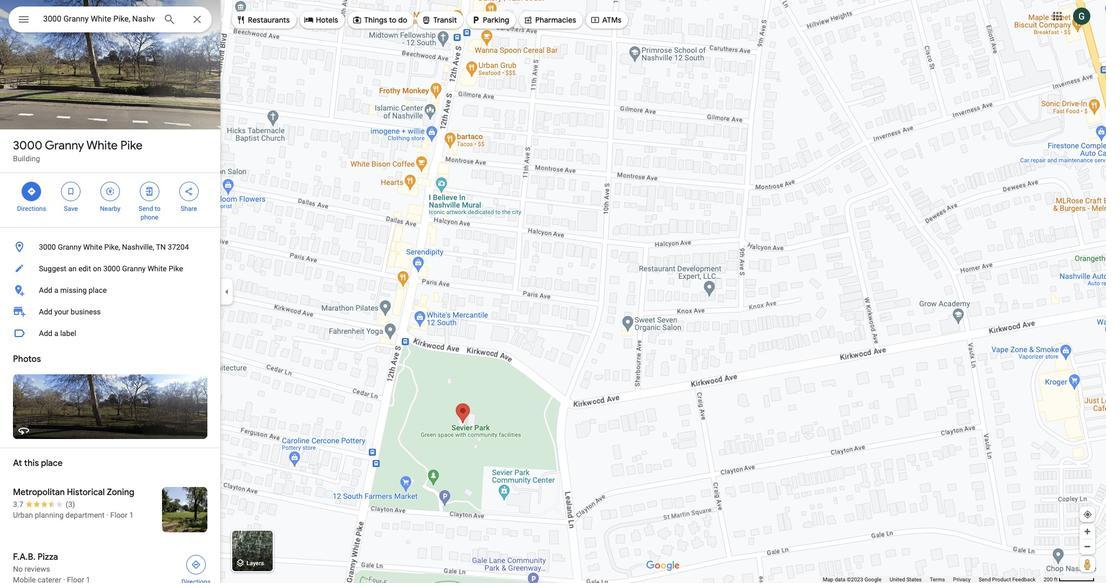 Task type: describe. For each thing, give the bounding box(es) containing it.
states
[[906, 577, 922, 583]]

 search field
[[9, 6, 212, 35]]

suggest
[[39, 265, 66, 273]]

(3)
[[66, 501, 75, 509]]

1
[[129, 511, 134, 520]]

to inside  things to do
[[389, 15, 396, 25]]

product
[[992, 577, 1011, 583]]


[[590, 14, 600, 26]]

collapse side panel image
[[221, 286, 233, 298]]


[[236, 14, 246, 26]]

 hotels
[[304, 14, 338, 26]]

to inside send to phone
[[155, 205, 160, 213]]

show your location image
[[1083, 510, 1093, 520]]

save
[[64, 205, 78, 213]]

send for send to phone
[[139, 205, 153, 213]]

 pharmacies
[[523, 14, 576, 26]]

37204
[[168, 243, 189, 252]]

an
[[68, 265, 77, 273]]

restaurants
[[248, 15, 290, 25]]

©2023
[[847, 577, 863, 583]]

privacy
[[953, 577, 971, 583]]

reviews
[[25, 565, 50, 574]]

hotels
[[316, 15, 338, 25]]

granny inside suggest an edit on 3000 granny white pike button
[[122, 265, 146, 273]]

3000 granny white pike, nashville, tn 37204
[[39, 243, 189, 252]]

edit
[[78, 265, 91, 273]]

united states button
[[890, 577, 922, 584]]

white for pike
[[86, 138, 118, 153]]


[[184, 186, 194, 198]]

3000 granny white pike, nashville, tn 37204 button
[[0, 237, 220, 258]]

building
[[13, 154, 40, 163]]

photos
[[13, 354, 41, 365]]

200 ft
[[1044, 577, 1058, 583]]

add a missing place button
[[0, 280, 220, 301]]

f.a.b.
[[13, 552, 36, 563]]

floor
[[110, 511, 128, 520]]

3.7
[[13, 501, 23, 509]]

zoom in image
[[1083, 528, 1091, 536]]

pike,
[[104, 243, 120, 252]]


[[105, 186, 115, 198]]

metropolitan historical zoning
[[13, 488, 134, 498]]

0 horizontal spatial place
[[41, 459, 63, 469]]

add for add a label
[[39, 329, 52, 338]]

a for missing
[[54, 286, 58, 295]]

ft
[[1054, 577, 1058, 583]]

map
[[823, 577, 833, 583]]

 restaurants
[[236, 14, 290, 26]]

business
[[71, 308, 101, 316]]

add for add your business
[[39, 308, 52, 316]]

layers
[[247, 561, 264, 568]]

 transit
[[421, 14, 457, 26]]


[[66, 186, 76, 198]]

terms
[[930, 577, 945, 583]]

add your business
[[39, 308, 101, 316]]

phone
[[141, 214, 158, 221]]

parking
[[483, 15, 509, 25]]

 parking
[[471, 14, 509, 26]]

united states
[[890, 577, 922, 583]]

at
[[13, 459, 22, 469]]

actions for 3000 granny white pike region
[[0, 173, 220, 227]]

map data ©2023 google
[[823, 577, 882, 583]]

 things to do
[[352, 14, 407, 26]]

send for send product feedback
[[979, 577, 991, 583]]



Task type: vqa. For each thing, say whether or not it's contained in the screenshot.
21 inside "button"
no



Task type: locate. For each thing, give the bounding box(es) containing it.
granny up the 
[[45, 138, 84, 153]]

1 horizontal spatial pike
[[169, 265, 183, 273]]

3000 up suggest
[[39, 243, 56, 252]]

3000 inside button
[[39, 243, 56, 252]]

footer inside google maps element
[[823, 577, 1044, 584]]

3000 for pike
[[13, 138, 42, 153]]

a left 'label'
[[54, 329, 58, 338]]

this
[[24, 459, 39, 469]]

google
[[864, 577, 882, 583]]

no
[[13, 565, 23, 574]]

None field
[[43, 12, 154, 25]]

pizza
[[38, 552, 58, 563]]

on
[[93, 265, 101, 273]]

f.a.b. pizza no reviews
[[13, 552, 58, 574]]

1 horizontal spatial send
[[979, 577, 991, 583]]

0 vertical spatial granny
[[45, 138, 84, 153]]

0 vertical spatial pike
[[120, 138, 142, 153]]

3000 granny white pike building
[[13, 138, 142, 163]]

granny down nashville,
[[122, 265, 146, 273]]

label
[[60, 329, 76, 338]]

1 vertical spatial add
[[39, 308, 52, 316]]

a inside add a missing place button
[[54, 286, 58, 295]]

pike inside button
[[169, 265, 183, 273]]

3000 granny white pike main content
[[0, 0, 220, 584]]


[[523, 14, 533, 26]]

granny for pike
[[45, 138, 84, 153]]

1 vertical spatial white
[[83, 243, 102, 252]]

feedback
[[1012, 577, 1036, 583]]

add a label button
[[0, 323, 220, 345]]

granny inside 3000 granny white pike building
[[45, 138, 84, 153]]

0 horizontal spatial pike
[[120, 138, 142, 153]]

1 vertical spatial 3000
[[39, 243, 56, 252]]

white up 
[[86, 138, 118, 153]]

1 horizontal spatial place
[[89, 286, 107, 295]]

zoom out image
[[1083, 543, 1091, 551]]

directions image
[[191, 561, 201, 570]]


[[304, 14, 314, 26]]

0 vertical spatial white
[[86, 138, 118, 153]]

add left 'label'
[[39, 329, 52, 338]]

do
[[398, 15, 407, 25]]

a
[[54, 286, 58, 295], [54, 329, 58, 338]]

tn
[[156, 243, 166, 252]]

a left missing
[[54, 286, 58, 295]]

1 add from the top
[[39, 286, 52, 295]]

2 add from the top
[[39, 308, 52, 316]]

pharmacies
[[535, 15, 576, 25]]

send
[[139, 205, 153, 213], [979, 577, 991, 583]]

white inside button
[[148, 265, 167, 273]]

add
[[39, 286, 52, 295], [39, 308, 52, 316], [39, 329, 52, 338]]

white inside 3000 granny white pike building
[[86, 138, 118, 153]]

place right 'this'
[[41, 459, 63, 469]]

1 vertical spatial to
[[155, 205, 160, 213]]

granny up an
[[58, 243, 81, 252]]

suggest an edit on 3000 granny white pike button
[[0, 258, 220, 280]]

1 a from the top
[[54, 286, 58, 295]]

place down on
[[89, 286, 107, 295]]

google maps element
[[0, 0, 1106, 584]]

2 vertical spatial add
[[39, 329, 52, 338]]

add your business link
[[0, 301, 220, 323]]

at this place
[[13, 459, 63, 469]]

planning
[[35, 511, 64, 520]]

suggest an edit on 3000 granny white pike
[[39, 265, 183, 273]]

2 a from the top
[[54, 329, 58, 338]]

1 vertical spatial a
[[54, 329, 58, 338]]

1 vertical spatial granny
[[58, 243, 81, 252]]

nashville,
[[122, 243, 154, 252]]

1 vertical spatial place
[[41, 459, 63, 469]]

pike inside 3000 granny white pike building
[[120, 138, 142, 153]]

add a label
[[39, 329, 76, 338]]

granny for pike,
[[58, 243, 81, 252]]

0 vertical spatial to
[[389, 15, 396, 25]]

3000 for pike,
[[39, 243, 56, 252]]

granny inside 3000 granny white pike, nashville, tn 37204 button
[[58, 243, 81, 252]]

add down suggest
[[39, 286, 52, 295]]

white left pike, on the top
[[83, 243, 102, 252]]

2 vertical spatial white
[[148, 265, 167, 273]]

data
[[835, 577, 845, 583]]

3000 up building
[[13, 138, 42, 153]]

send up "phone"
[[139, 205, 153, 213]]

send inside send to phone
[[139, 205, 153, 213]]

3000
[[13, 138, 42, 153], [39, 243, 56, 252], [103, 265, 120, 273]]

google account: greg robinson  
(robinsongreg175@gmail.com) image
[[1073, 7, 1090, 25]]

united
[[890, 577, 905, 583]]

to
[[389, 15, 396, 25], [155, 205, 160, 213]]

3000 right on
[[103, 265, 120, 273]]

to left do
[[389, 15, 396, 25]]


[[17, 12, 30, 27]]

 button
[[9, 6, 39, 35]]

0 horizontal spatial send
[[139, 205, 153, 213]]

directions
[[17, 205, 46, 213]]

send to phone
[[139, 205, 160, 221]]

2 vertical spatial 3000
[[103, 265, 120, 273]]

zoning
[[107, 488, 134, 498]]

show street view coverage image
[[1080, 557, 1095, 573]]


[[145, 186, 154, 198]]

200
[[1044, 577, 1053, 583]]


[[421, 14, 431, 26]]

urban planning department · floor 1
[[13, 511, 134, 520]]

add for add a missing place
[[39, 286, 52, 295]]

things
[[364, 15, 387, 25]]

atms
[[602, 15, 622, 25]]

your
[[54, 308, 69, 316]]

0 vertical spatial a
[[54, 286, 58, 295]]

3 add from the top
[[39, 329, 52, 338]]

send left product
[[979, 577, 991, 583]]

add a missing place
[[39, 286, 107, 295]]


[[27, 186, 36, 198]]

add left your
[[39, 308, 52, 316]]

0 vertical spatial 3000
[[13, 138, 42, 153]]

200 ft button
[[1044, 577, 1095, 583]]

0 vertical spatial place
[[89, 286, 107, 295]]

0 vertical spatial send
[[139, 205, 153, 213]]

metropolitan
[[13, 488, 65, 498]]

nearby
[[100, 205, 120, 213]]

share
[[181, 205, 197, 213]]

terms button
[[930, 577, 945, 584]]

white for pike,
[[83, 243, 102, 252]]


[[352, 14, 362, 26]]

1 horizontal spatial to
[[389, 15, 396, 25]]

a for label
[[54, 329, 58, 338]]

send inside button
[[979, 577, 991, 583]]

3000 inside 3000 granny white pike building
[[13, 138, 42, 153]]

none field inside 3000 granny white pike, nashville, tn 37204 field
[[43, 12, 154, 25]]

historical
[[67, 488, 105, 498]]

footer
[[823, 577, 1044, 584]]

transit
[[433, 15, 457, 25]]

1 vertical spatial send
[[979, 577, 991, 583]]

0 horizontal spatial to
[[155, 205, 160, 213]]

 atms
[[590, 14, 622, 26]]

2 vertical spatial granny
[[122, 265, 146, 273]]

to up "phone"
[[155, 205, 160, 213]]

a inside add a label button
[[54, 329, 58, 338]]

white down tn
[[148, 265, 167, 273]]

department
[[65, 511, 105, 520]]

privacy button
[[953, 577, 971, 584]]

3000 Granny White Pike, Nashville, TN 37204 field
[[9, 6, 212, 32]]

white inside button
[[83, 243, 102, 252]]

urban
[[13, 511, 33, 520]]

send product feedback
[[979, 577, 1036, 583]]


[[471, 14, 481, 26]]

·
[[106, 511, 108, 520]]

1 vertical spatial pike
[[169, 265, 183, 273]]

missing
[[60, 286, 87, 295]]

send product feedback button
[[979, 577, 1036, 584]]

0 vertical spatial add
[[39, 286, 52, 295]]

3.7 stars 3 reviews image
[[13, 500, 75, 510]]

pike
[[120, 138, 142, 153], [169, 265, 183, 273]]

3000 inside button
[[103, 265, 120, 273]]

place inside button
[[89, 286, 107, 295]]

footer containing map data ©2023 google
[[823, 577, 1044, 584]]



